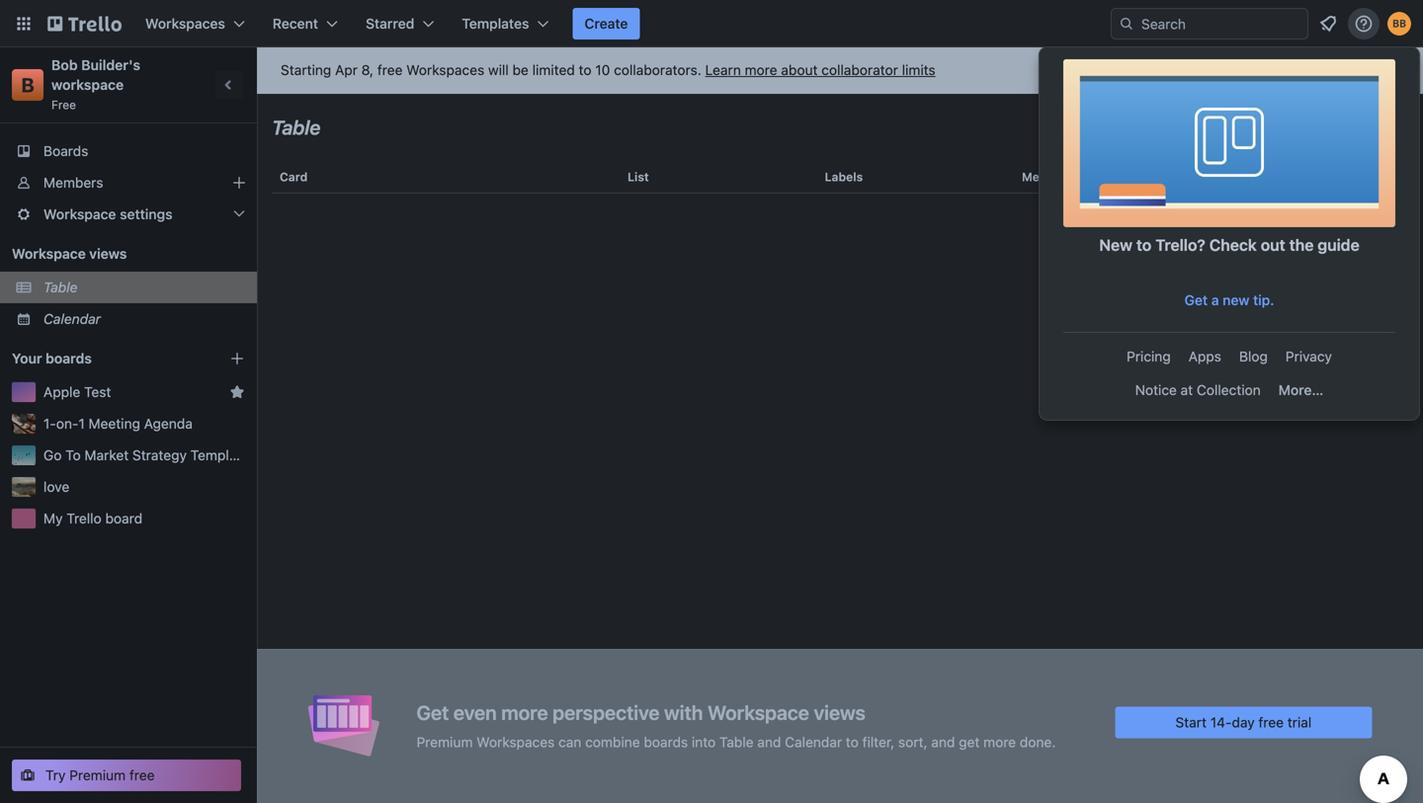 Task type: vqa. For each thing, say whether or not it's contained in the screenshot.
Travel
no



Task type: locate. For each thing, give the bounding box(es) containing it.
to left 10 at the left of the page
[[579, 62, 592, 78]]

calendar up 'your boards'
[[44, 311, 101, 327]]

and left get on the bottom of page
[[932, 735, 956, 751]]

workspace settings button
[[0, 199, 257, 230]]

premium inside button
[[69, 768, 126, 784]]

market
[[85, 447, 129, 464]]

templates
[[462, 15, 529, 32]]

workspace up "into" at the bottom of the page
[[708, 702, 810, 725]]

0 vertical spatial workspace
[[44, 206, 116, 222]]

calendar inside calendar link
[[44, 311, 101, 327]]

bob builder's workspace link
[[51, 57, 144, 93]]

notice
[[1136, 382, 1178, 399]]

about
[[782, 62, 818, 78]]

more right get on the bottom of page
[[984, 735, 1017, 751]]

workspace navigation collapse icon image
[[216, 71, 243, 99]]

workspace settings
[[44, 206, 173, 222]]

workspaces up workspace navigation collapse icon
[[145, 15, 225, 32]]

1 horizontal spatial views
[[814, 702, 866, 725]]

a
[[1212, 292, 1220, 309]]

even
[[454, 702, 497, 725]]

more right learn
[[745, 62, 778, 78]]

starred icon image
[[229, 385, 245, 400]]

members button
[[1015, 153, 1212, 201]]

start 14-day free trial
[[1176, 715, 1312, 731]]

table containing card
[[257, 153, 1424, 804]]

get left 'even'
[[417, 702, 449, 725]]

template
[[191, 447, 249, 464]]

primary element
[[0, 0, 1424, 47]]

0 vertical spatial calendar
[[44, 311, 101, 327]]

workspace for workspace settings
[[44, 206, 116, 222]]

filters
[[1359, 119, 1399, 135]]

templates button
[[450, 8, 561, 40]]

2 horizontal spatial more
[[984, 735, 1017, 751]]

starred button
[[354, 8, 446, 40]]

free inside start 14-day free trial link
[[1259, 715, 1285, 731]]

new to trello? check out the guide link
[[1064, 59, 1396, 283]]

get inside button
[[1185, 292, 1208, 309]]

2 horizontal spatial free
[[1259, 715, 1285, 731]]

your boards with 5 items element
[[12, 347, 200, 371]]

boards up apple
[[46, 351, 92, 367]]

add board image
[[229, 351, 245, 367]]

my
[[44, 511, 63, 527]]

2 vertical spatial workspace
[[708, 702, 810, 725]]

0 horizontal spatial get
[[417, 702, 449, 725]]

2 vertical spatial workspaces
[[477, 735, 555, 751]]

0 vertical spatial premium
[[417, 735, 473, 751]]

1 horizontal spatial and
[[932, 735, 956, 751]]

new
[[1223, 292, 1250, 309]]

table
[[257, 153, 1424, 804]]

free right 8,
[[378, 62, 403, 78]]

1 vertical spatial to
[[1137, 236, 1152, 255]]

0 horizontal spatial to
[[579, 62, 592, 78]]

try premium free
[[45, 768, 155, 784]]

card
[[280, 170, 308, 184]]

b link
[[12, 69, 44, 101]]

limits
[[902, 62, 936, 78]]

and right "into" at the bottom of the page
[[758, 735, 782, 751]]

1 vertical spatial premium
[[69, 768, 126, 784]]

0 horizontal spatial free
[[129, 768, 155, 784]]

1 horizontal spatial members
[[1022, 170, 1077, 184]]

premium down 'even'
[[417, 735, 473, 751]]

apple
[[44, 384, 80, 400]]

1 horizontal spatial calendar
[[785, 735, 843, 751]]

2 horizontal spatial table
[[720, 735, 754, 751]]

pricing link
[[1119, 341, 1179, 373]]

get left a
[[1185, 292, 1208, 309]]

to inside new to trello? check out the guide link
[[1137, 236, 1152, 255]]

0 horizontal spatial premium
[[69, 768, 126, 784]]

workspaces inside the get even more perspective with workspace views premium workspaces can combine boards into table and calendar to filter, sort, and get more done.
[[477, 735, 555, 751]]

workspace inside dropdown button
[[44, 206, 116, 222]]

calendar left filter,
[[785, 735, 843, 751]]

date
[[1246, 170, 1272, 184]]

to
[[65, 447, 81, 464]]

1 vertical spatial more
[[502, 702, 548, 725]]

apps link
[[1181, 341, 1230, 373]]

members
[[1022, 170, 1077, 184], [44, 175, 103, 191]]

0 vertical spatial get
[[1185, 292, 1208, 309]]

meeting
[[89, 416, 140, 432]]

list
[[628, 170, 649, 184]]

2 and from the left
[[932, 735, 956, 751]]

1-on-1 meeting agenda link
[[44, 414, 245, 434]]

1 vertical spatial table
[[44, 279, 78, 296]]

starred
[[366, 15, 415, 32]]

free right 'try'
[[129, 768, 155, 784]]

2 vertical spatial table
[[720, 735, 754, 751]]

start
[[1176, 715, 1207, 731]]

filter,
[[863, 735, 895, 751]]

0 horizontal spatial members
[[44, 175, 103, 191]]

back to home image
[[47, 8, 122, 40]]

learn
[[706, 62, 741, 78]]

views
[[89, 246, 127, 262], [814, 702, 866, 725]]

sort,
[[899, 735, 928, 751]]

premium inside the get even more perspective with workspace views premium workspaces can combine boards into table and calendar to filter, sort, and get more done.
[[417, 735, 473, 751]]

collaborators.
[[614, 62, 702, 78]]

labels
[[825, 170, 863, 184]]

2 horizontal spatial to
[[1137, 236, 1152, 255]]

0 vertical spatial workspaces
[[145, 15, 225, 32]]

premium right 'try'
[[69, 768, 126, 784]]

boards down with
[[644, 735, 688, 751]]

get for even
[[417, 702, 449, 725]]

get inside the get even more perspective with workspace views premium workspaces can combine boards into table and calendar to filter, sort, and get more done.
[[417, 702, 449, 725]]

2 vertical spatial to
[[846, 735, 859, 751]]

1 horizontal spatial to
[[846, 735, 859, 751]]

1 vertical spatial free
[[1259, 715, 1285, 731]]

free for trial
[[1259, 715, 1285, 731]]

table right "into" at the bottom of the page
[[720, 735, 754, 751]]

strategy
[[132, 447, 187, 464]]

1 horizontal spatial free
[[378, 62, 403, 78]]

boards
[[46, 351, 92, 367], [644, 735, 688, 751]]

1 vertical spatial views
[[814, 702, 866, 725]]

0 vertical spatial table
[[272, 116, 321, 139]]

more right 'even'
[[502, 702, 548, 725]]

workspaces
[[145, 15, 225, 32], [407, 62, 485, 78], [477, 735, 555, 751]]

pricing
[[1127, 349, 1171, 365]]

workspaces left will
[[407, 62, 485, 78]]

0 horizontal spatial boards
[[46, 351, 92, 367]]

to left filter,
[[846, 735, 859, 751]]

to right new
[[1137, 236, 1152, 255]]

bob builder's workspace free
[[51, 57, 144, 112]]

with
[[665, 702, 704, 725]]

apps
[[1189, 349, 1222, 365]]

combine
[[586, 735, 640, 751]]

workspace up workspace views
[[44, 206, 116, 222]]

workspace
[[51, 77, 124, 93]]

blog link
[[1232, 341, 1276, 373]]

0 horizontal spatial views
[[89, 246, 127, 262]]

go to market strategy template link
[[44, 446, 249, 466]]

1 vertical spatial boards
[[644, 735, 688, 751]]

bob
[[51, 57, 78, 73]]

2 vertical spatial free
[[129, 768, 155, 784]]

done.
[[1020, 735, 1056, 751]]

love link
[[44, 478, 245, 497]]

to
[[579, 62, 592, 78], [1137, 236, 1152, 255], [846, 735, 859, 751]]

perspective
[[553, 702, 660, 725]]

free inside try premium free button
[[129, 768, 155, 784]]

0 vertical spatial free
[[378, 62, 403, 78]]

starting apr 8, free workspaces will be limited to 10 collaborators. learn more about collaborator limits
[[281, 62, 936, 78]]

workspace down the workspace settings
[[12, 246, 86, 262]]

views up filter,
[[814, 702, 866, 725]]

row
[[272, 153, 1409, 201]]

agenda
[[144, 416, 193, 432]]

row containing card
[[272, 153, 1409, 201]]

calendar inside the get even more perspective with workspace views premium workspaces can combine boards into table and calendar to filter, sort, and get more done.
[[785, 735, 843, 751]]

1-
[[44, 416, 56, 432]]

table up card
[[272, 116, 321, 139]]

1 vertical spatial workspace
[[12, 246, 86, 262]]

boards inside 'element'
[[46, 351, 92, 367]]

trello
[[67, 511, 102, 527]]

free
[[51, 98, 76, 112]]

table
[[272, 116, 321, 139], [44, 279, 78, 296], [720, 735, 754, 751]]

on-
[[56, 416, 79, 432]]

1 vertical spatial get
[[417, 702, 449, 725]]

0 vertical spatial boards
[[46, 351, 92, 367]]

0 horizontal spatial and
[[758, 735, 782, 751]]

1 horizontal spatial get
[[1185, 292, 1208, 309]]

premium
[[417, 735, 473, 751], [69, 768, 126, 784]]

views down the workspace settings
[[89, 246, 127, 262]]

bob builder (bobbuilder40) image
[[1388, 12, 1412, 36]]

calendar
[[44, 311, 101, 327], [785, 735, 843, 751]]

free right day on the right of page
[[1259, 715, 1285, 731]]

workspaces down 'even'
[[477, 735, 555, 751]]

1 horizontal spatial boards
[[644, 735, 688, 751]]

calendar link
[[44, 310, 245, 329]]

0 vertical spatial views
[[89, 246, 127, 262]]

0 horizontal spatial calendar
[[44, 311, 101, 327]]

more
[[745, 62, 778, 78], [502, 702, 548, 725], [984, 735, 1017, 751]]

into
[[692, 735, 716, 751]]

Search field
[[1135, 9, 1308, 39]]

will
[[488, 62, 509, 78]]

trello?
[[1156, 236, 1206, 255]]

and
[[758, 735, 782, 751], [932, 735, 956, 751]]

1 horizontal spatial more
[[745, 62, 778, 78]]

0 vertical spatial to
[[579, 62, 592, 78]]

1 vertical spatial calendar
[[785, 735, 843, 751]]

1 horizontal spatial table
[[272, 116, 321, 139]]

settings
[[120, 206, 173, 222]]

create
[[585, 15, 628, 32]]

at
[[1181, 382, 1194, 399]]

learn more about collaborator limits link
[[706, 62, 936, 78]]

table down workspace views
[[44, 279, 78, 296]]

1 horizontal spatial premium
[[417, 735, 473, 751]]

0 horizontal spatial table
[[44, 279, 78, 296]]



Task type: describe. For each thing, give the bounding box(es) containing it.
go to market strategy template
[[44, 447, 249, 464]]

get even more perspective with workspace views premium workspaces can combine boards into table and calendar to filter, sort, and get more done.
[[417, 702, 1056, 751]]

my trello board
[[44, 511, 143, 527]]

apple test link
[[44, 383, 222, 402]]

due
[[1220, 170, 1243, 184]]

get for a
[[1185, 292, 1208, 309]]

my trello board link
[[44, 509, 245, 529]]

row inside "table"
[[272, 153, 1409, 201]]

10
[[596, 62, 610, 78]]

table link
[[44, 278, 245, 298]]

members inside button
[[1022, 170, 1077, 184]]

notice at collection
[[1136, 382, 1262, 399]]

blog
[[1240, 349, 1269, 365]]

card button
[[272, 153, 620, 201]]

workspaces inside popup button
[[145, 15, 225, 32]]

try premium free button
[[12, 760, 241, 792]]

limited
[[533, 62, 575, 78]]

starting
[[281, 62, 332, 78]]

list button
[[620, 153, 817, 201]]

check
[[1210, 236, 1258, 255]]

workspace for workspace views
[[12, 246, 86, 262]]

boards link
[[0, 135, 257, 167]]

more…
[[1279, 382, 1324, 399]]

apr
[[335, 62, 358, 78]]

more… button
[[1271, 375, 1332, 406]]

new
[[1100, 236, 1133, 255]]

create button
[[573, 8, 640, 40]]

day
[[1233, 715, 1255, 731]]

go
[[44, 447, 62, 464]]

notice at collection link
[[1128, 375, 1269, 406]]

workspace views
[[12, 246, 127, 262]]

get a new tip. button
[[1064, 285, 1396, 316]]

test
[[84, 384, 111, 400]]

open information menu image
[[1355, 14, 1375, 34]]

14-
[[1211, 715, 1233, 731]]

filters button
[[1329, 112, 1405, 143]]

free for workspaces
[[378, 62, 403, 78]]

to inside the get even more perspective with workspace views premium workspaces can combine boards into table and calendar to filter, sort, and get more done.
[[846, 735, 859, 751]]

out
[[1262, 236, 1286, 255]]

love
[[44, 479, 69, 495]]

1 and from the left
[[758, 735, 782, 751]]

apple test
[[44, 384, 111, 400]]

recent
[[273, 15, 318, 32]]

2 vertical spatial more
[[984, 735, 1017, 751]]

your
[[12, 351, 42, 367]]

1 vertical spatial workspaces
[[407, 62, 485, 78]]

due date
[[1220, 170, 1272, 184]]

1
[[78, 416, 85, 432]]

get
[[959, 735, 980, 751]]

workspace inside the get even more perspective with workspace views premium workspaces can combine boards into table and calendar to filter, sort, and get more done.
[[708, 702, 810, 725]]

trial
[[1288, 715, 1312, 731]]

boards
[[44, 143, 88, 159]]

guide
[[1318, 236, 1360, 255]]

search image
[[1119, 16, 1135, 32]]

collaborator
[[822, 62, 899, 78]]

your boards
[[12, 351, 92, 367]]

members link
[[0, 167, 257, 199]]

Table text field
[[272, 109, 321, 146]]

0 horizontal spatial more
[[502, 702, 548, 725]]

can
[[559, 735, 582, 751]]

8,
[[362, 62, 374, 78]]

labels button
[[817, 153, 1015, 201]]

table inside the get even more perspective with workspace views premium workspaces can combine boards into table and calendar to filter, sort, and get more done.
[[720, 735, 754, 751]]

be
[[513, 62, 529, 78]]

tip.
[[1254, 292, 1275, 309]]

1-on-1 meeting agenda
[[44, 416, 193, 432]]

0 notifications image
[[1317, 12, 1341, 36]]

views inside the get even more perspective with workspace views premium workspaces can combine boards into table and calendar to filter, sort, and get more done.
[[814, 702, 866, 725]]

board
[[105, 511, 143, 527]]

boards inside the get even more perspective with workspace views premium workspaces can combine boards into table and calendar to filter, sort, and get more done.
[[644, 735, 688, 751]]

get a new tip.
[[1185, 292, 1275, 309]]

collection
[[1197, 382, 1262, 399]]

recent button
[[261, 8, 350, 40]]

0 vertical spatial more
[[745, 62, 778, 78]]

new to trello? check out the guide
[[1100, 236, 1360, 255]]



